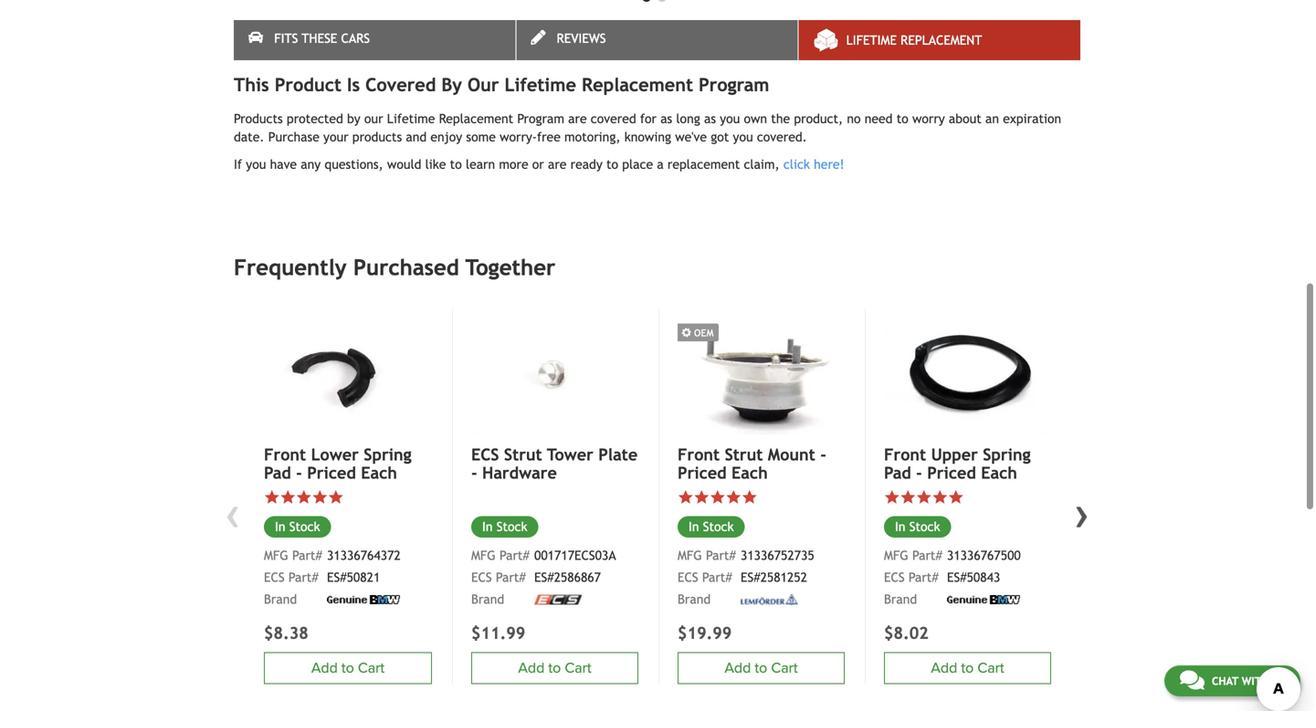 Task type: vqa. For each thing, say whether or not it's contained in the screenshot.
ECS in the ECS Strut Tower Plate - Hardware
yes



Task type: describe. For each thing, give the bounding box(es) containing it.
we've
[[675, 130, 707, 144]]

cart for $19.99
[[771, 660, 798, 677]]

to left place
[[607, 157, 619, 172]]

2 as from the left
[[704, 112, 716, 126]]

cart for $8.38
[[358, 660, 385, 677]]

part# left 31336764372
[[292, 549, 322, 563]]

3 star image from the left
[[312, 490, 328, 506]]

1 as from the left
[[661, 112, 673, 126]]

lifetime replacement
[[847, 33, 982, 48]]

here!
[[814, 157, 845, 172]]

2 add to cart from the left
[[518, 660, 592, 677]]

like
[[425, 157, 446, 172]]

products
[[352, 130, 402, 144]]

ecs strut tower plate - hardware link
[[471, 445, 639, 483]]

by
[[347, 112, 361, 126]]

add to cart button for $19.99
[[678, 653, 845, 685]]

add to cart for $8.02
[[931, 660, 1005, 677]]

is
[[347, 74, 360, 96]]

add to cart button for $8.38
[[264, 653, 432, 685]]

to down es#50843
[[961, 660, 974, 677]]

and
[[406, 130, 427, 144]]

2 in stock from the left
[[482, 520, 528, 534]]

purchase
[[268, 130, 320, 144]]

part# left 001717ecs03a
[[500, 549, 530, 563]]

date.
[[234, 130, 264, 144]]

need
[[865, 112, 893, 126]]

mfg part# 31336764372 ecs part# es#50821 brand
[[264, 549, 401, 607]]

chat
[[1212, 675, 1239, 688]]

8 star image from the left
[[742, 490, 758, 506]]

claim,
[[744, 157, 780, 172]]

ecs inside 'ecs strut tower plate - hardware'
[[471, 445, 499, 465]]

reviews
[[557, 31, 606, 46]]

2 cart from the left
[[565, 660, 592, 677]]

covered.
[[757, 130, 807, 144]]

fits
[[274, 31, 298, 46]]

mfg part# 001717ecs03a ecs part# es#2586867 brand
[[471, 549, 616, 607]]

4 star image from the left
[[328, 490, 344, 506]]

if
[[234, 157, 242, 172]]

front lower spring pad - priced each image
[[264, 309, 432, 435]]

es#50821
[[327, 571, 380, 585]]

stock for front upper spring pad - priced each
[[910, 520, 941, 534]]

9 star image from the left
[[884, 490, 900, 506]]

1 vertical spatial are
[[548, 157, 567, 172]]

lower
[[311, 445, 359, 465]]

questions,
[[325, 157, 383, 172]]

learn
[[466, 157, 495, 172]]

this product is covered by our lifetime replacement program
[[234, 74, 770, 96]]

6 star image from the left
[[694, 490, 710, 506]]

hardware
[[482, 464, 557, 483]]

product
[[275, 74, 342, 96]]

priced inside front strut mount - priced each
[[678, 464, 727, 483]]

or
[[532, 157, 544, 172]]

each for front lower spring pad - priced each
[[361, 464, 397, 483]]

› link
[[1069, 489, 1096, 538]]

the
[[771, 112, 790, 126]]

front strut mount - priced each link
[[678, 445, 845, 483]]

2 add to cart button from the left
[[471, 653, 639, 685]]

to inside products protected by our lifetime replacement program are covered for as long as you own the product, no need to worry about an expiration date. purchase your products and enjoy some worry-free motoring, knowing we've got you covered.
[[897, 112, 909, 126]]

add to cart button for $8.02
[[884, 653, 1051, 685]]

1 vertical spatial you
[[733, 130, 753, 144]]

these
[[302, 31, 337, 46]]

2 horizontal spatial lifetime
[[847, 33, 897, 48]]

about
[[949, 112, 982, 126]]

$8.38
[[264, 624, 309, 643]]

each for front upper spring pad - priced each
[[981, 464, 1018, 483]]

enjoy
[[431, 130, 462, 144]]

3 star image from the left
[[916, 490, 932, 506]]

genuine bmw image for $8.02
[[947, 595, 1020, 605]]

protected
[[287, 112, 343, 126]]

together
[[466, 255, 556, 281]]

are inside products protected by our lifetime replacement program are covered for as long as you own the product, no need to worry about an expiration date. purchase your products and enjoy some worry-free motoring, knowing we've got you covered.
[[568, 112, 587, 126]]

add for $8.02
[[931, 660, 958, 677]]

part# left es#50843
[[909, 571, 939, 585]]

to down lemforder image
[[755, 660, 768, 677]]

ready
[[571, 157, 603, 172]]

covered
[[366, 74, 436, 96]]

product,
[[794, 112, 843, 126]]

front lower spring pad - priced each link
[[264, 445, 432, 483]]

stock for front lower spring pad - priced each
[[289, 520, 320, 534]]

spring for front lower spring pad - priced each
[[364, 445, 412, 465]]

- inside front strut mount - priced each
[[821, 445, 827, 465]]

an
[[986, 112, 999, 126]]

reviews link
[[516, 20, 798, 60]]

plate
[[599, 445, 638, 465]]

program inside products protected by our lifetime replacement program are covered for as long as you own the product, no need to worry about an expiration date. purchase your products and enjoy some worry-free motoring, knowing we've got you covered.
[[517, 112, 565, 126]]

no
[[847, 112, 861, 126]]

5 star image from the left
[[678, 490, 694, 506]]

›
[[1075, 489, 1090, 538]]

fits these cars
[[274, 31, 370, 46]]

in stock for front lower spring pad - priced each
[[275, 520, 320, 534]]

cars
[[341, 31, 370, 46]]

strut for tower
[[504, 445, 542, 465]]

brand for $8.02
[[884, 593, 917, 607]]

1 horizontal spatial lifetime
[[505, 74, 576, 96]]

priced for front lower spring pad - priced each
[[307, 464, 356, 483]]

purchased
[[353, 255, 459, 281]]

front lower spring pad - priced each
[[264, 445, 412, 483]]

31336764372
[[327, 549, 401, 563]]

fits these cars link
[[234, 20, 516, 60]]

front strut mount - priced each
[[678, 445, 827, 483]]

7 star image from the left
[[726, 490, 742, 506]]

001717ecs03a
[[534, 549, 616, 563]]

2 star image from the left
[[296, 490, 312, 506]]

covered
[[591, 112, 636, 126]]

your
[[323, 130, 349, 144]]

0 vertical spatial you
[[720, 112, 740, 126]]

2 stock from the left
[[497, 520, 528, 534]]

ecs inside mfg part# 001717ecs03a ecs part# es#2586867 brand
[[471, 571, 492, 585]]

ecs strut tower plate - hardware image
[[471, 309, 639, 435]]

front upper spring pad - priced each
[[884, 445, 1031, 483]]

by
[[442, 74, 462, 96]]

1 star image from the left
[[280, 490, 296, 506]]

spring for front upper spring pad - priced each
[[983, 445, 1031, 465]]

$8.02
[[884, 624, 929, 643]]

upper
[[931, 445, 978, 465]]



Task type: locate. For each thing, give the bounding box(es) containing it.
spring right the upper
[[983, 445, 1031, 465]]

worry
[[913, 112, 945, 126]]

1 vertical spatial program
[[517, 112, 565, 126]]

expiration
[[1003, 112, 1062, 126]]

in
[[275, 520, 286, 534], [482, 520, 493, 534], [689, 520, 699, 534], [895, 520, 906, 534]]

products protected by our lifetime replacement program are covered for as long as you own the product, no need to worry about an expiration date. purchase your products and enjoy some worry-free motoring, knowing we've got you covered.
[[234, 112, 1062, 144]]

you down the own
[[733, 130, 753, 144]]

as right "for" at the left top of the page
[[661, 112, 673, 126]]

1 pad from the left
[[264, 464, 291, 483]]

2 front from the left
[[678, 445, 720, 465]]

if you have any questions, would like to learn more or are ready to place a replacement claim, click here!
[[234, 157, 845, 172]]

- inside front upper spring pad - priced each
[[916, 464, 922, 483]]

click
[[784, 157, 810, 172]]

ecs up $19.99
[[678, 571, 699, 585]]

- for ecs strut tower plate - hardware
[[471, 464, 477, 483]]

brand for $8.38
[[264, 593, 297, 607]]

3 cart from the left
[[771, 660, 798, 677]]

0 horizontal spatial each
[[361, 464, 397, 483]]

cart
[[358, 660, 385, 677], [565, 660, 592, 677], [771, 660, 798, 677], [978, 660, 1005, 677]]

3 each from the left
[[981, 464, 1018, 483]]

add down mfg part# 31336767500 ecs part# es#50843 brand
[[931, 660, 958, 677]]

2 each from the left
[[732, 464, 768, 483]]

add down $19.99
[[725, 660, 751, 677]]

1 vertical spatial lifetime
[[505, 74, 576, 96]]

2 spring from the left
[[983, 445, 1031, 465]]

0 horizontal spatial as
[[661, 112, 673, 126]]

2 vertical spatial you
[[246, 157, 266, 172]]

lifetime up and on the top left of page
[[387, 112, 435, 126]]

- for front upper spring pad - priced each
[[916, 464, 922, 483]]

brand inside mfg part# 31336767500 ecs part# es#50843 brand
[[884, 593, 917, 607]]

as up got
[[704, 112, 716, 126]]

any
[[301, 157, 321, 172]]

part# left 31336752735
[[706, 549, 736, 563]]

1 add from the left
[[311, 660, 338, 677]]

ecs strut tower plate - hardware
[[471, 445, 638, 483]]

products
[[234, 112, 283, 126]]

place
[[622, 157, 653, 172]]

4 mfg from the left
[[884, 549, 909, 563]]

ecs inside mfg part# 31336767500 ecs part# es#50843 brand
[[884, 571, 905, 585]]

pad
[[264, 464, 291, 483], [884, 464, 912, 483]]

stock for front strut mount - priced each
[[703, 520, 734, 534]]

0 horizontal spatial front
[[264, 445, 306, 465]]

each inside front upper spring pad - priced each
[[981, 464, 1018, 483]]

mfg up $8.02
[[884, 549, 909, 563]]

2 strut from the left
[[725, 445, 763, 465]]

mount
[[768, 445, 816, 465]]

pad for front upper spring pad - priced each
[[884, 464, 912, 483]]

to down ecs image
[[549, 660, 561, 677]]

2 add from the left
[[518, 660, 545, 677]]

mfg inside mfg part# 31336764372 ecs part# es#50821 brand
[[264, 549, 288, 563]]

0 vertical spatial program
[[699, 74, 770, 96]]

to right need
[[897, 112, 909, 126]]

mfg part# 31336752735 ecs part# es#2581252 brand
[[678, 549, 815, 607]]

program up free
[[517, 112, 565, 126]]

2 horizontal spatial priced
[[927, 464, 976, 483]]

brand up $8.02
[[884, 593, 917, 607]]

4 in from the left
[[895, 520, 906, 534]]

- inside 'front lower spring pad - priced each'
[[296, 464, 302, 483]]

free
[[537, 130, 561, 144]]

3 add to cart from the left
[[725, 660, 798, 677]]

stock up mfg part# 31336752735 ecs part# es#2581252 brand
[[703, 520, 734, 534]]

1 horizontal spatial strut
[[725, 445, 763, 465]]

click here! link
[[784, 157, 845, 172]]

pad for front lower spring pad - priced each
[[264, 464, 291, 483]]

mfg inside mfg part# 001717ecs03a ecs part# es#2586867 brand
[[471, 549, 496, 563]]

pad left lower
[[264, 464, 291, 483]]

mfg
[[264, 549, 288, 563], [471, 549, 496, 563], [678, 549, 702, 563], [884, 549, 909, 563]]

replacement up "for" at the left top of the page
[[582, 74, 693, 96]]

lifetime replacement link
[[799, 20, 1081, 60]]

more
[[499, 157, 529, 172]]

2 vertical spatial replacement
[[439, 112, 514, 126]]

mfg for $19.99
[[678, 549, 702, 563]]

0 horizontal spatial replacement
[[439, 112, 514, 126]]

front for front strut mount - priced each
[[678, 445, 720, 465]]

2 pad from the left
[[884, 464, 912, 483]]

knowing
[[625, 130, 671, 144]]

star image
[[280, 490, 296, 506], [710, 490, 726, 506], [916, 490, 932, 506], [948, 490, 964, 506]]

0 horizontal spatial are
[[548, 157, 567, 172]]

part#
[[292, 549, 322, 563], [500, 549, 530, 563], [706, 549, 736, 563], [913, 549, 943, 563], [289, 571, 319, 585], [496, 571, 526, 585], [702, 571, 732, 585], [909, 571, 939, 585]]

0 vertical spatial lifetime
[[847, 33, 897, 48]]

front for front lower spring pad - priced each
[[264, 445, 306, 465]]

priced up 31336764372
[[307, 464, 356, 483]]

pad left the upper
[[884, 464, 912, 483]]

frequently
[[234, 255, 347, 281]]

- right 'mount'
[[821, 445, 827, 465]]

mfg for $8.02
[[884, 549, 909, 563]]

each right lower
[[361, 464, 397, 483]]

each right the upper
[[981, 464, 1018, 483]]

mfg up $11.99
[[471, 549, 496, 563]]

to down the es#50821
[[342, 660, 354, 677]]

front for front upper spring pad - priced each
[[884, 445, 926, 465]]

in for front strut mount - priced each
[[689, 520, 699, 534]]

ecs image
[[534, 595, 582, 605]]

- for front lower spring pad - priced each
[[296, 464, 302, 483]]

add to cart down $19.99
[[725, 660, 798, 677]]

mfg inside mfg part# 31336752735 ecs part# es#2581252 brand
[[678, 549, 702, 563]]

program up the own
[[699, 74, 770, 96]]

in up mfg part# 31336764372 ecs part# es#50821 brand
[[275, 520, 286, 534]]

own
[[744, 112, 767, 126]]

3 mfg from the left
[[678, 549, 702, 563]]

1 horizontal spatial priced
[[678, 464, 727, 483]]

genuine bmw image
[[327, 595, 400, 605], [947, 595, 1020, 605]]

our
[[468, 74, 499, 96]]

1 in stock from the left
[[275, 520, 320, 534]]

add to cart button down $11.99
[[471, 653, 639, 685]]

1 strut from the left
[[504, 445, 542, 465]]

pad inside front upper spring pad - priced each
[[884, 464, 912, 483]]

1 horizontal spatial program
[[699, 74, 770, 96]]

brand for $19.99
[[678, 593, 711, 607]]

0 horizontal spatial priced
[[307, 464, 356, 483]]

mfg up $19.99
[[678, 549, 702, 563]]

spring inside 'front lower spring pad - priced each'
[[364, 445, 412, 465]]

0 horizontal spatial lifetime
[[387, 112, 435, 126]]

mfg inside mfg part# 31336767500 ecs part# es#50843 brand
[[884, 549, 909, 563]]

in for front upper spring pad - priced each
[[895, 520, 906, 534]]

ecs
[[471, 445, 499, 465], [264, 571, 285, 585], [471, 571, 492, 585], [678, 571, 699, 585], [884, 571, 905, 585]]

1 genuine bmw image from the left
[[327, 595, 400, 605]]

1 each from the left
[[361, 464, 397, 483]]

add to cart for $8.38
[[311, 660, 385, 677]]

brand inside mfg part# 31336752735 ecs part# es#2581252 brand
[[678, 593, 711, 607]]

pad inside 'front lower spring pad - priced each'
[[264, 464, 291, 483]]

- inside 'ecs strut tower plate - hardware'
[[471, 464, 477, 483]]

1 horizontal spatial front
[[678, 445, 720, 465]]

4 add to cart button from the left
[[884, 653, 1051, 685]]

1 cart from the left
[[358, 660, 385, 677]]

worry-
[[500, 130, 537, 144]]

in stock for front strut mount - priced each
[[689, 520, 734, 534]]

1 vertical spatial replacement
[[582, 74, 693, 96]]

star image
[[264, 490, 280, 506], [296, 490, 312, 506], [312, 490, 328, 506], [328, 490, 344, 506], [678, 490, 694, 506], [694, 490, 710, 506], [726, 490, 742, 506], [742, 490, 758, 506], [884, 490, 900, 506], [900, 490, 916, 506], [932, 490, 948, 506]]

each inside 'front lower spring pad - priced each'
[[361, 464, 397, 483]]

lifetime
[[847, 33, 897, 48], [505, 74, 576, 96], [387, 112, 435, 126]]

ecs inside mfg part# 31336752735 ecs part# es#2581252 brand
[[678, 571, 699, 585]]

ecs for front lower spring pad - priced each
[[264, 571, 285, 585]]

spring
[[364, 445, 412, 465], [983, 445, 1031, 465]]

brand inside mfg part# 001717ecs03a ecs part# es#2586867 brand
[[471, 593, 504, 607]]

spring right lower
[[364, 445, 412, 465]]

strut left 'mount'
[[725, 445, 763, 465]]

2 mfg from the left
[[471, 549, 496, 563]]

0 horizontal spatial spring
[[364, 445, 412, 465]]

1 horizontal spatial pad
[[884, 464, 912, 483]]

have
[[270, 157, 297, 172]]

front upper spring pad - priced each image
[[884, 309, 1051, 435]]

program
[[699, 74, 770, 96], [517, 112, 565, 126]]

add to cart down the es#50821
[[311, 660, 385, 677]]

4 in stock from the left
[[895, 520, 941, 534]]

1 horizontal spatial spring
[[983, 445, 1031, 465]]

2 vertical spatial lifetime
[[387, 112, 435, 126]]

0 horizontal spatial pad
[[264, 464, 291, 483]]

brand inside mfg part# 31336764372 ecs part# es#50821 brand
[[264, 593, 297, 607]]

31336767500
[[947, 549, 1021, 563]]

priced up the 31336767500
[[927, 464, 976, 483]]

part# up $11.99
[[496, 571, 526, 585]]

2 genuine bmw image from the left
[[947, 595, 1020, 605]]

strut left tower
[[504, 445, 542, 465]]

3 stock from the left
[[703, 520, 734, 534]]

some
[[466, 130, 496, 144]]

front strut mount - priced each image
[[678, 309, 845, 435]]

- left the upper
[[916, 464, 922, 483]]

in stock up mfg part# 31336767500 ecs part# es#50843 brand
[[895, 520, 941, 534]]

1 priced from the left
[[307, 464, 356, 483]]

priced
[[307, 464, 356, 483], [678, 464, 727, 483], [927, 464, 976, 483]]

ecs up $11.99
[[471, 571, 492, 585]]

1 horizontal spatial replacement
[[582, 74, 693, 96]]

2 star image from the left
[[710, 490, 726, 506]]

3 in from the left
[[689, 520, 699, 534]]

genuine bmw image down es#50843
[[947, 595, 1020, 605]]

add to cart button down $8.02
[[884, 653, 1051, 685]]

1 star image from the left
[[264, 490, 280, 506]]

1 add to cart from the left
[[311, 660, 385, 677]]

stock up mfg part# 31336764372 ecs part# es#50821 brand
[[289, 520, 320, 534]]

brand up $11.99
[[471, 593, 504, 607]]

0 vertical spatial are
[[568, 112, 587, 126]]

add to cart button down $19.99
[[678, 653, 845, 685]]

0 horizontal spatial genuine bmw image
[[327, 595, 400, 605]]

2 horizontal spatial replacement
[[901, 33, 982, 48]]

brand up $8.38
[[264, 593, 297, 607]]

chat with us link
[[1165, 666, 1301, 697]]

11 star image from the left
[[932, 490, 948, 506]]

replacement
[[668, 157, 740, 172]]

ecs for front upper spring pad - priced each
[[884, 571, 905, 585]]

0 horizontal spatial strut
[[504, 445, 542, 465]]

to
[[897, 112, 909, 126], [450, 157, 462, 172], [607, 157, 619, 172], [342, 660, 354, 677], [549, 660, 561, 677], [755, 660, 768, 677], [961, 660, 974, 677]]

in for front lower spring pad - priced each
[[275, 520, 286, 534]]

front inside 'front lower spring pad - priced each'
[[264, 445, 306, 465]]

each left 'mount'
[[732, 464, 768, 483]]

replacement up some
[[439, 112, 514, 126]]

strut for mount
[[725, 445, 763, 465]]

3 add from the left
[[725, 660, 751, 677]]

4 cart from the left
[[978, 660, 1005, 677]]

4 brand from the left
[[884, 593, 917, 607]]

ecs left tower
[[471, 445, 499, 465]]

in up mfg part# 31336752735 ecs part# es#2581252 brand
[[689, 520, 699, 534]]

part# left the 31336767500
[[913, 549, 943, 563]]

priced inside front upper spring pad - priced each
[[927, 464, 976, 483]]

front inside front upper spring pad - priced each
[[884, 445, 926, 465]]

in stock up mfg part# 31336752735 ecs part# es#2581252 brand
[[689, 520, 734, 534]]

you up got
[[720, 112, 740, 126]]

are up motoring,
[[568, 112, 587, 126]]

3 brand from the left
[[678, 593, 711, 607]]

front right the plate
[[678, 445, 720, 465]]

0 horizontal spatial program
[[517, 112, 565, 126]]

comments image
[[1180, 670, 1205, 692]]

long
[[676, 112, 700, 126]]

strut inside 'ecs strut tower plate - hardware'
[[504, 445, 542, 465]]

part# left the es#50821
[[289, 571, 319, 585]]

to right like
[[450, 157, 462, 172]]

31336752735
[[741, 549, 815, 563]]

2 priced from the left
[[678, 464, 727, 483]]

4 add from the left
[[931, 660, 958, 677]]

1 horizontal spatial as
[[704, 112, 716, 126]]

stock down hardware
[[497, 520, 528, 534]]

- left hardware
[[471, 464, 477, 483]]

$11.99
[[471, 624, 526, 643]]

front
[[264, 445, 306, 465], [678, 445, 720, 465], [884, 445, 926, 465]]

priced right the plate
[[678, 464, 727, 483]]

front left lower
[[264, 445, 306, 465]]

mfg part# 31336767500 ecs part# es#50843 brand
[[884, 549, 1021, 607]]

add to cart for $19.99
[[725, 660, 798, 677]]

1 horizontal spatial each
[[732, 464, 768, 483]]

lifetime up free
[[505, 74, 576, 96]]

- left lower
[[296, 464, 302, 483]]

genuine bmw image for $8.38
[[327, 595, 400, 605]]

in stock up mfg part# 31336764372 ecs part# es#50821 brand
[[275, 520, 320, 534]]

2 horizontal spatial each
[[981, 464, 1018, 483]]

brand up $19.99
[[678, 593, 711, 607]]

3 in stock from the left
[[689, 520, 734, 534]]

chat with us
[[1212, 675, 1285, 688]]

ecs up $8.38
[[264, 571, 285, 585]]

replacement
[[901, 33, 982, 48], [582, 74, 693, 96], [439, 112, 514, 126]]

1 in from the left
[[275, 520, 286, 534]]

are right or
[[548, 157, 567, 172]]

lifetime up need
[[847, 33, 897, 48]]

a
[[657, 157, 664, 172]]

1 horizontal spatial are
[[568, 112, 587, 126]]

1 mfg from the left
[[264, 549, 288, 563]]

in stock for front upper spring pad - priced each
[[895, 520, 941, 534]]

motoring,
[[565, 130, 621, 144]]

lemforder image
[[741, 595, 798, 606]]

ecs for front strut mount - priced each
[[678, 571, 699, 585]]

add to cart button down $8.38
[[264, 653, 432, 685]]

add to cart down $11.99
[[518, 660, 592, 677]]

add to cart
[[311, 660, 385, 677], [518, 660, 592, 677], [725, 660, 798, 677], [931, 660, 1005, 677]]

add for $19.99
[[725, 660, 751, 677]]

strut inside front strut mount - priced each
[[725, 445, 763, 465]]

es#2581252
[[741, 571, 808, 585]]

priced for front upper spring pad - priced each
[[927, 464, 976, 483]]

add for $8.38
[[311, 660, 338, 677]]

front left the upper
[[884, 445, 926, 465]]

mfg for $8.38
[[264, 549, 288, 563]]

lifetime inside products protected by our lifetime replacement program are covered for as long as you own the product, no need to worry about an expiration date. purchase your products and enjoy some worry-free motoring, knowing we've got you covered.
[[387, 112, 435, 126]]

spring inside front upper spring pad - priced each
[[983, 445, 1031, 465]]

replacement up worry
[[901, 33, 982, 48]]

es#50843
[[947, 571, 1001, 585]]

priced inside 'front lower spring pad - priced each'
[[307, 464, 356, 483]]

genuine bmw image down the es#50821
[[327, 595, 400, 605]]

in down hardware
[[482, 520, 493, 534]]

front inside front strut mount - priced each
[[678, 445, 720, 465]]

you right if
[[246, 157, 266, 172]]

ecs up $8.02
[[884, 571, 905, 585]]

mfg up $8.38
[[264, 549, 288, 563]]

in stock
[[275, 520, 320, 534], [482, 520, 528, 534], [689, 520, 734, 534], [895, 520, 941, 534]]

add to cart down es#50843
[[931, 660, 1005, 677]]

tower
[[547, 445, 594, 465]]

add down mfg part# 31336764372 ecs part# es#50821 brand
[[311, 660, 338, 677]]

got
[[711, 130, 729, 144]]

part# up $19.99
[[702, 571, 732, 585]]

brand
[[264, 593, 297, 607], [471, 593, 504, 607], [678, 593, 711, 607], [884, 593, 917, 607]]

this
[[234, 74, 269, 96]]

1 brand from the left
[[264, 593, 297, 607]]

ecs inside mfg part# 31336764372 ecs part# es#50821 brand
[[264, 571, 285, 585]]

3 add to cart button from the left
[[678, 653, 845, 685]]

$19.99
[[678, 624, 732, 643]]

1 add to cart button from the left
[[264, 653, 432, 685]]

1 stock from the left
[[289, 520, 320, 534]]

2 in from the left
[[482, 520, 493, 534]]

1 horizontal spatial genuine bmw image
[[947, 595, 1020, 605]]

each inside front strut mount - priced each
[[732, 464, 768, 483]]

in up mfg part# 31336767500 ecs part# es#50843 brand
[[895, 520, 906, 534]]

for
[[640, 112, 657, 126]]

4 stock from the left
[[910, 520, 941, 534]]

2 horizontal spatial front
[[884, 445, 926, 465]]

3 priced from the left
[[927, 464, 976, 483]]

4 star image from the left
[[948, 490, 964, 506]]

2 brand from the left
[[471, 593, 504, 607]]

3 front from the left
[[884, 445, 926, 465]]

cart for $8.02
[[978, 660, 1005, 677]]

4 add to cart from the left
[[931, 660, 1005, 677]]

1 front from the left
[[264, 445, 306, 465]]

1 spring from the left
[[364, 445, 412, 465]]

frequently purchased together
[[234, 255, 556, 281]]

us
[[1272, 675, 1285, 688]]

would
[[387, 157, 422, 172]]

0 vertical spatial replacement
[[901, 33, 982, 48]]

10 star image from the left
[[900, 490, 916, 506]]

replacement inside products protected by our lifetime replacement program are covered for as long as you own the product, no need to worry about an expiration date. purchase your products and enjoy some worry-free motoring, knowing we've got you covered.
[[439, 112, 514, 126]]

add down $11.99
[[518, 660, 545, 677]]

in stock down hardware
[[482, 520, 528, 534]]

each
[[361, 464, 397, 483], [732, 464, 768, 483], [981, 464, 1018, 483]]

with
[[1242, 675, 1269, 688]]

front upper spring pad - priced each link
[[884, 445, 1051, 483]]

stock up mfg part# 31336767500 ecs part# es#50843 brand
[[910, 520, 941, 534]]



